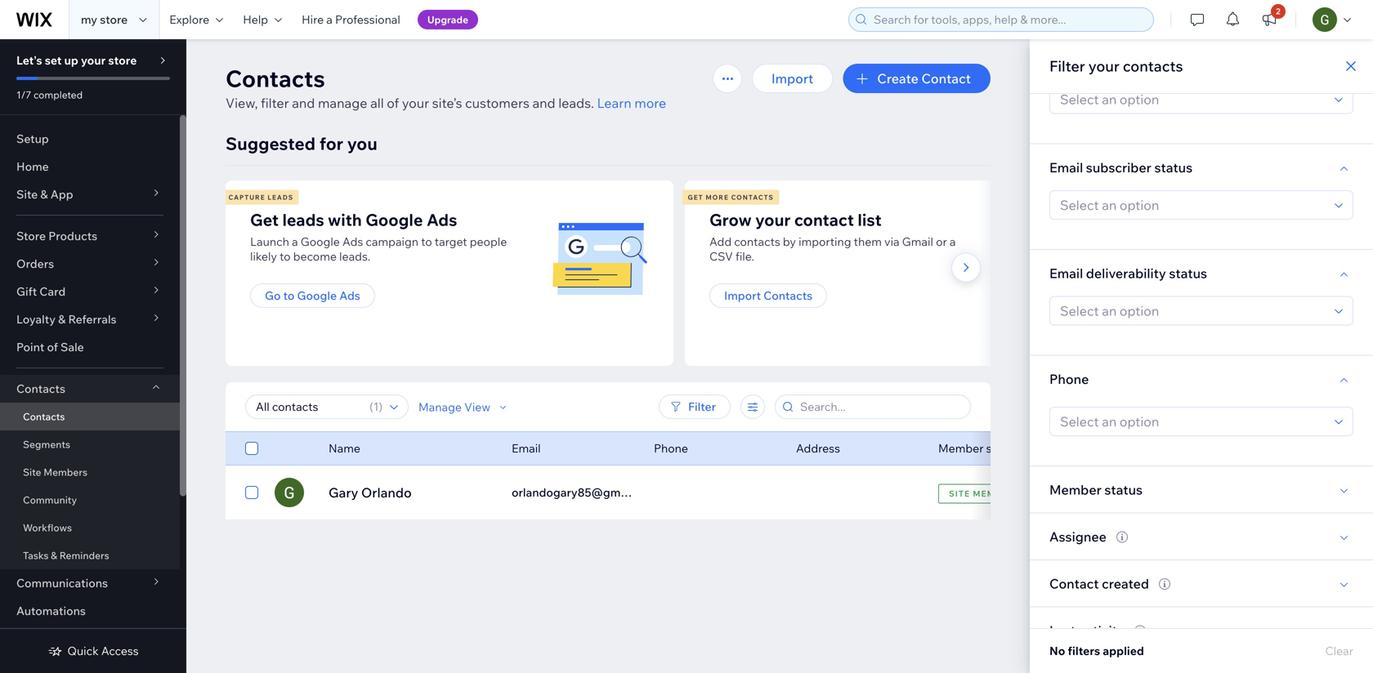 Task type: vqa. For each thing, say whether or not it's contained in the screenshot.
CSV
yes



Task type: locate. For each thing, give the bounding box(es) containing it.
point of sale
[[16, 340, 84, 355]]

2 vertical spatial to
[[283, 289, 295, 303]]

list
[[223, 181, 1140, 366]]

store products
[[16, 229, 97, 243]]

gift
[[16, 285, 37, 299]]

0 vertical spatial &
[[40, 187, 48, 202]]

1 horizontal spatial and
[[533, 95, 556, 111]]

ads down with at the left
[[343, 235, 363, 249]]

grow your contact list add contacts by importing them via gmail or a csv file.
[[710, 210, 957, 264]]

1 vertical spatial import
[[725, 289, 761, 303]]

1/7
[[16, 89, 31, 101]]

1 vertical spatial email
[[1050, 265, 1084, 282]]

email left subscriber
[[1050, 159, 1084, 176]]

0 vertical spatial member status
[[939, 442, 1020, 456]]

0 vertical spatial email
[[1050, 159, 1084, 176]]

them
[[854, 235, 882, 249]]

google inside 'button'
[[297, 289, 337, 303]]

site's
[[432, 95, 462, 111]]

a right the or
[[950, 235, 957, 249]]

import button
[[752, 64, 834, 93]]

and
[[292, 95, 315, 111], [533, 95, 556, 111]]

google up the campaign
[[366, 210, 423, 230]]

& left app
[[40, 187, 48, 202]]

members
[[43, 467, 88, 479]]

import for import
[[772, 70, 814, 87]]

Search for tools, apps, help & more... field
[[869, 8, 1149, 31]]

csv
[[710, 249, 733, 264]]

0 vertical spatial google
[[366, 210, 423, 230]]

contacts
[[732, 193, 774, 202]]

None checkbox
[[245, 439, 258, 459], [245, 483, 258, 503], [245, 439, 258, 459], [245, 483, 258, 503]]

set
[[45, 53, 62, 67]]

ads down get leads with google ads launch a google ads campaign to target people likely to become leads.
[[340, 289, 361, 303]]

2 horizontal spatial a
[[950, 235, 957, 249]]

site inside site members link
[[23, 467, 41, 479]]

import for import contacts
[[725, 289, 761, 303]]

2 vertical spatial ads
[[340, 289, 361, 303]]

1 horizontal spatial &
[[51, 550, 57, 562]]

my store
[[81, 12, 128, 27]]

phone
[[1050, 371, 1090, 387], [654, 442, 689, 456]]

)
[[379, 400, 383, 414]]

filter for filter your contacts
[[1050, 57, 1086, 75]]

email for email deliverability status
[[1050, 265, 1084, 282]]

1 vertical spatial &
[[58, 312, 66, 327]]

filter
[[1050, 57, 1086, 75], [689, 400, 716, 414]]

to right go
[[283, 289, 295, 303]]

store right my at the top of the page
[[100, 12, 128, 27]]

Search... field
[[796, 396, 966, 419]]

1 vertical spatial leads.
[[339, 249, 371, 264]]

google down become
[[297, 289, 337, 303]]

1 vertical spatial phone
[[654, 442, 689, 456]]

1 vertical spatial filter
[[689, 400, 716, 414]]

0 horizontal spatial member status
[[939, 442, 1020, 456]]

0 vertical spatial filter
[[1050, 57, 1086, 75]]

segments link
[[0, 431, 180, 459]]

importing
[[799, 235, 852, 249]]

to down launch
[[280, 249, 291, 264]]

email up orlandogary85@gmail.com
[[512, 442, 541, 456]]

to left target
[[421, 235, 432, 249]]

tasks
[[23, 550, 49, 562]]

create
[[878, 70, 919, 87]]

4 select an option field from the top
[[1056, 408, 1331, 436]]

contact
[[922, 70, 972, 87], [1050, 576, 1100, 592]]

0 horizontal spatial leads.
[[339, 249, 371, 264]]

contact right create
[[922, 70, 972, 87]]

suggested for you
[[226, 133, 378, 155]]

communications
[[16, 577, 108, 591]]

0 horizontal spatial &
[[40, 187, 48, 202]]

leads
[[268, 193, 294, 202]]

capture
[[229, 193, 265, 202]]

0 vertical spatial contacts
[[1124, 57, 1184, 75]]

import inside "list"
[[725, 289, 761, 303]]

0 vertical spatial leads.
[[559, 95, 594, 111]]

leads. down with at the left
[[339, 249, 371, 264]]

select an option field for email deliverability status
[[1056, 297, 1331, 325]]

2 horizontal spatial &
[[58, 312, 66, 327]]

ads up target
[[427, 210, 457, 230]]

0 vertical spatial to
[[421, 235, 432, 249]]

2 vertical spatial google
[[297, 289, 337, 303]]

contacts link
[[0, 403, 180, 431]]

point
[[16, 340, 44, 355]]

store inside sidebar element
[[108, 53, 137, 67]]

home link
[[0, 153, 180, 181]]

0 horizontal spatial contacts
[[735, 235, 781, 249]]

2 button
[[1252, 0, 1288, 39]]

site inside site & app popup button
[[16, 187, 38, 202]]

deliverability
[[1087, 265, 1167, 282]]

1 horizontal spatial phone
[[1050, 371, 1090, 387]]

reminders
[[59, 550, 109, 562]]

status right deliverability at the right
[[1170, 265, 1208, 282]]

of left sale
[[47, 340, 58, 355]]

let's
[[16, 53, 42, 67]]

file.
[[736, 249, 755, 264]]

Select an option field
[[1056, 85, 1331, 113], [1056, 191, 1331, 219], [1056, 297, 1331, 325], [1056, 408, 1331, 436]]

& right loyalty
[[58, 312, 66, 327]]

2 select an option field from the top
[[1056, 191, 1331, 219]]

leads. inside contacts view, filter and manage all of your site's customers and leads. learn more
[[559, 95, 594, 111]]

view
[[465, 400, 491, 414]]

completed
[[33, 89, 83, 101]]

to inside 'button'
[[283, 289, 295, 303]]

orlandogary85@gmail.com
[[512, 486, 659, 500]]

of right all
[[387, 95, 399, 111]]

of
[[387, 95, 399, 111], [47, 340, 58, 355]]

up
[[64, 53, 78, 67]]

1 horizontal spatial contacts
[[1124, 57, 1184, 75]]

loyalty & referrals
[[16, 312, 117, 327]]

filter inside button
[[689, 400, 716, 414]]

select an option field for phone
[[1056, 408, 1331, 436]]

1 horizontal spatial filter
[[1050, 57, 1086, 75]]

import contacts
[[725, 289, 813, 303]]

1 vertical spatial contact
[[1050, 576, 1100, 592]]

2 vertical spatial site
[[950, 489, 971, 499]]

professional
[[335, 12, 401, 27]]

likely
[[250, 249, 277, 264]]

manage
[[419, 400, 462, 414]]

2 vertical spatial &
[[51, 550, 57, 562]]

member status up site member
[[939, 442, 1020, 456]]

quick access
[[67, 644, 139, 659]]

member status
[[939, 442, 1020, 456], [1050, 482, 1143, 498]]

card
[[39, 285, 66, 299]]

0 horizontal spatial filter
[[689, 400, 716, 414]]

store
[[100, 12, 128, 27], [108, 53, 137, 67]]

1 horizontal spatial leads.
[[559, 95, 594, 111]]

your inside sidebar element
[[81, 53, 106, 67]]

status up 'assignee'
[[1105, 482, 1143, 498]]

a right hire
[[327, 12, 333, 27]]

0 vertical spatial import
[[772, 70, 814, 87]]

contacts down point of sale
[[16, 382, 65, 396]]

1 vertical spatial ads
[[343, 235, 363, 249]]

your inside grow your contact list add contacts by importing them via gmail or a csv file.
[[756, 210, 791, 230]]

contacts inside dropdown button
[[16, 382, 65, 396]]

0 horizontal spatial import
[[725, 289, 761, 303]]

google up become
[[301, 235, 340, 249]]

0 horizontal spatial of
[[47, 340, 58, 355]]

workflows link
[[0, 514, 180, 542]]

name
[[329, 442, 361, 456]]

& for loyalty
[[58, 312, 66, 327]]

0 vertical spatial site
[[16, 187, 38, 202]]

2 vertical spatial email
[[512, 442, 541, 456]]

gmail
[[903, 235, 934, 249]]

1 vertical spatial contacts
[[735, 235, 781, 249]]

contact down 'assignee'
[[1050, 576, 1100, 592]]

ads inside go to google ads 'button'
[[340, 289, 361, 303]]

email for email subscriber status
[[1050, 159, 1084, 176]]

0 horizontal spatial and
[[292, 95, 315, 111]]

contacts view, filter and manage all of your site's customers and leads. learn more
[[226, 64, 667, 111]]

get
[[688, 193, 704, 202]]

target
[[435, 235, 467, 249]]

contacts down by
[[764, 289, 813, 303]]

a
[[327, 12, 333, 27], [292, 235, 298, 249], [950, 235, 957, 249]]

1 horizontal spatial member status
[[1050, 482, 1143, 498]]

access
[[101, 644, 139, 659]]

email left deliverability at the right
[[1050, 265, 1084, 282]]

select an option field for email subscriber status
[[1056, 191, 1331, 219]]

1 vertical spatial site
[[23, 467, 41, 479]]

filter for filter
[[689, 400, 716, 414]]

to
[[421, 235, 432, 249], [280, 249, 291, 264], [283, 289, 295, 303]]

gary orlando image
[[275, 478, 304, 508]]

contacts inside contacts view, filter and manage all of your site's customers and leads. learn more
[[226, 64, 325, 93]]

0 vertical spatial of
[[387, 95, 399, 111]]

and right 'filter'
[[292, 95, 315, 111]]

1 vertical spatial google
[[301, 235, 340, 249]]

3 select an option field from the top
[[1056, 297, 1331, 325]]

site member
[[950, 489, 1015, 499]]

list
[[858, 210, 882, 230]]

store down my store
[[108, 53, 137, 67]]

1 horizontal spatial import
[[772, 70, 814, 87]]

go
[[265, 289, 281, 303]]

google
[[366, 210, 423, 230], [301, 235, 340, 249], [297, 289, 337, 303]]

0 horizontal spatial contact
[[922, 70, 972, 87]]

contacts up 'filter'
[[226, 64, 325, 93]]

learn
[[597, 95, 632, 111]]

activity
[[1079, 623, 1125, 639]]

0 horizontal spatial a
[[292, 235, 298, 249]]

status
[[1155, 159, 1193, 176], [1170, 265, 1208, 282], [987, 442, 1020, 456], [1105, 482, 1143, 498]]

& right tasks
[[51, 550, 57, 562]]

member status up 'assignee'
[[1050, 482, 1143, 498]]

leads. inside get leads with google ads launch a google ads campaign to target people likely to become leads.
[[339, 249, 371, 264]]

0 vertical spatial contact
[[922, 70, 972, 87]]

add
[[710, 235, 732, 249]]

1 vertical spatial store
[[108, 53, 137, 67]]

leads. left learn at the top of the page
[[559, 95, 594, 111]]

your
[[81, 53, 106, 67], [1089, 57, 1120, 75], [402, 95, 429, 111], [756, 210, 791, 230]]

and right customers
[[533, 95, 556, 111]]

leads
[[283, 210, 324, 230]]

more
[[706, 193, 729, 202]]

become
[[293, 249, 337, 264]]

via
[[885, 235, 900, 249]]

referrals
[[68, 312, 117, 327]]

1 vertical spatial to
[[280, 249, 291, 264]]

store products button
[[0, 222, 180, 250]]

sale
[[61, 340, 84, 355]]

1 vertical spatial of
[[47, 340, 58, 355]]

filter your contacts
[[1050, 57, 1184, 75]]

1 horizontal spatial of
[[387, 95, 399, 111]]

a down leads
[[292, 235, 298, 249]]



Task type: describe. For each thing, give the bounding box(es) containing it.
1 horizontal spatial a
[[327, 12, 333, 27]]

contacts inside grow your contact list add contacts by importing them via gmail or a csv file.
[[735, 235, 781, 249]]

loyalty & referrals button
[[0, 306, 180, 334]]

site members
[[23, 467, 88, 479]]

last
[[1050, 623, 1077, 639]]

my
[[81, 12, 97, 27]]

go to google ads button
[[250, 284, 375, 308]]

status up site member
[[987, 442, 1020, 456]]

contacts button
[[0, 375, 180, 403]]

let's set up your store
[[16, 53, 137, 67]]

orlando
[[362, 485, 412, 501]]

filters
[[1069, 644, 1101, 659]]

a inside get leads with google ads launch a google ads campaign to target people likely to become leads.
[[292, 235, 298, 249]]

0 horizontal spatial phone
[[654, 442, 689, 456]]

applied
[[1104, 644, 1145, 659]]

& for tasks
[[51, 550, 57, 562]]

gift card
[[16, 285, 66, 299]]

1 vertical spatial member status
[[1050, 482, 1143, 498]]

1 horizontal spatial contact
[[1050, 576, 1100, 592]]

loyalty
[[16, 312, 56, 327]]

or
[[937, 235, 948, 249]]

view,
[[226, 95, 258, 111]]

communications button
[[0, 570, 180, 598]]

with
[[328, 210, 362, 230]]

no
[[1050, 644, 1066, 659]]

import contacts button
[[710, 284, 828, 308]]

go to google ads
[[265, 289, 361, 303]]

tasks & reminders link
[[0, 542, 180, 570]]

address
[[797, 442, 841, 456]]

upgrade
[[428, 13, 469, 26]]

community link
[[0, 487, 180, 514]]

store
[[16, 229, 46, 243]]

setup link
[[0, 125, 180, 153]]

list containing get leads with google ads
[[223, 181, 1140, 366]]

0 vertical spatial ads
[[427, 210, 457, 230]]

0 vertical spatial store
[[100, 12, 128, 27]]

create contact button
[[843, 64, 991, 93]]

(
[[370, 400, 374, 414]]

orders button
[[0, 250, 180, 278]]

contact created
[[1050, 576, 1150, 592]]

manage view
[[419, 400, 491, 414]]

email deliverability status
[[1050, 265, 1208, 282]]

workflows
[[23, 522, 72, 534]]

hire
[[302, 12, 324, 27]]

campaign
[[366, 235, 419, 249]]

for
[[320, 133, 344, 155]]

home
[[16, 159, 49, 174]]

by
[[783, 235, 797, 249]]

contact inside create contact button
[[922, 70, 972, 87]]

2 and from the left
[[533, 95, 556, 111]]

manage view button
[[419, 400, 510, 415]]

site for site & app
[[16, 187, 38, 202]]

more
[[635, 95, 667, 111]]

1/7 completed
[[16, 89, 83, 101]]

1 select an option field from the top
[[1056, 85, 1331, 113]]

learn more button
[[597, 93, 667, 113]]

filter button
[[659, 395, 731, 420]]

you
[[347, 133, 378, 155]]

community
[[23, 494, 77, 507]]

get more contacts
[[688, 193, 774, 202]]

contacts inside button
[[764, 289, 813, 303]]

orders
[[16, 257, 54, 271]]

site & app button
[[0, 181, 180, 209]]

explore
[[170, 12, 210, 27]]

filter
[[261, 95, 289, 111]]

create contact
[[878, 70, 972, 87]]

segments
[[23, 439, 70, 451]]

contact
[[795, 210, 855, 230]]

get leads with google ads launch a google ads campaign to target people likely to become leads.
[[250, 210, 507, 264]]

a inside grow your contact list add contacts by importing them via gmail or a csv file.
[[950, 235, 957, 249]]

1
[[374, 400, 379, 414]]

site for site members
[[23, 467, 41, 479]]

app
[[51, 187, 73, 202]]

Unsaved view field
[[251, 396, 365, 419]]

( 1 )
[[370, 400, 383, 414]]

2
[[1277, 6, 1281, 16]]

tasks & reminders
[[23, 550, 109, 562]]

grow
[[710, 210, 752, 230]]

sidebar element
[[0, 39, 186, 674]]

of inside point of sale link
[[47, 340, 58, 355]]

help
[[243, 12, 268, 27]]

& for site
[[40, 187, 48, 202]]

setup
[[16, 132, 49, 146]]

email subscriber status
[[1050, 159, 1193, 176]]

help button
[[233, 0, 292, 39]]

site for site member
[[950, 489, 971, 499]]

status right subscriber
[[1155, 159, 1193, 176]]

get
[[250, 210, 279, 230]]

of inside contacts view, filter and manage all of your site's customers and leads. learn more
[[387, 95, 399, 111]]

subscriber
[[1087, 159, 1152, 176]]

automations
[[16, 604, 86, 619]]

hire a professional
[[302, 12, 401, 27]]

1 and from the left
[[292, 95, 315, 111]]

suggested
[[226, 133, 316, 155]]

contacts up segments
[[23, 411, 65, 423]]

your inside contacts view, filter and manage all of your site's customers and leads. learn more
[[402, 95, 429, 111]]

last activity
[[1050, 623, 1125, 639]]

0 vertical spatial phone
[[1050, 371, 1090, 387]]



